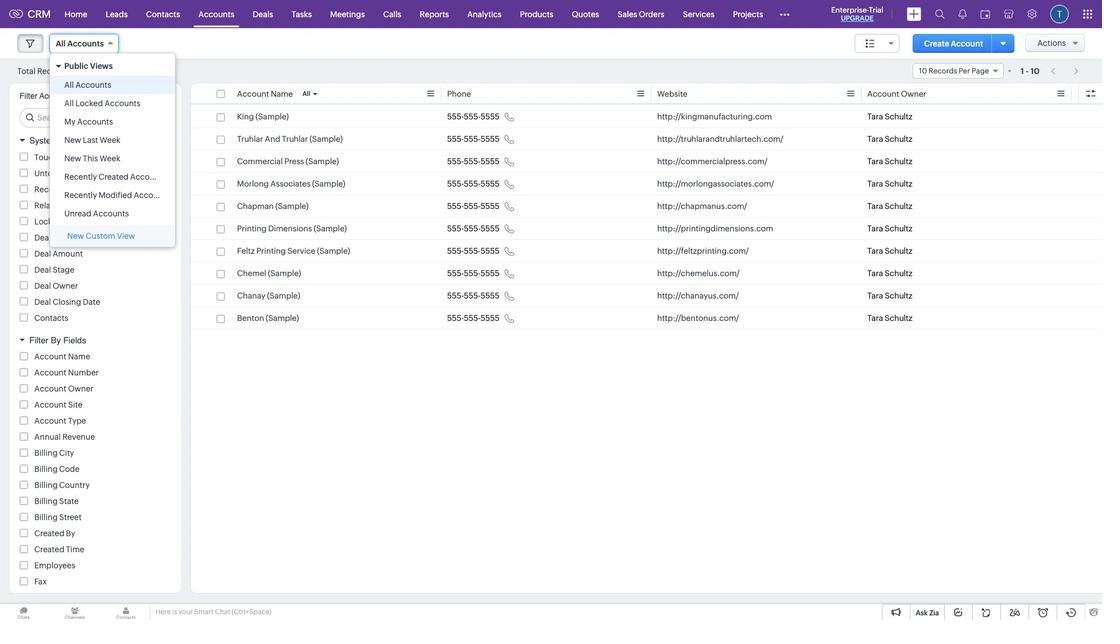 Task type: describe. For each thing, give the bounding box(es) containing it.
tara schultz for http://chapmanus.com/
[[868, 202, 913, 211]]

Search text field
[[20, 109, 172, 127]]

tara for http://kingmanufacturing.com
[[868, 112, 884, 121]]

1 horizontal spatial account owner
[[868, 89, 927, 99]]

tara for http://commercialpress.com/
[[868, 157, 884, 166]]

10 for 1 - 10
[[1031, 66, 1040, 76]]

week for new this week
[[100, 154, 120, 163]]

system
[[29, 136, 58, 146]]

home
[[65, 9, 87, 19]]

is
[[172, 608, 177, 616]]

fax
[[34, 577, 47, 587]]

annual revenue
[[34, 433, 95, 442]]

products link
[[511, 0, 563, 28]]

accounts up "new last week"
[[77, 117, 113, 126]]

tara for http://chapmanus.com/
[[868, 202, 884, 211]]

accounts left by
[[39, 91, 72, 101]]

calls
[[384, 9, 402, 19]]

unread accounts
[[64, 209, 129, 218]]

code
[[59, 465, 80, 474]]

deal owner
[[34, 281, 78, 290]]

account up account site
[[34, 384, 66, 393]]

touched
[[34, 153, 67, 162]]

account down "size" image
[[868, 89, 900, 99]]

king (sample)
[[237, 112, 289, 121]]

custom
[[86, 232, 115, 241]]

feltz
[[237, 246, 255, 256]]

channels image
[[51, 604, 98, 620]]

benton
[[237, 314, 264, 323]]

account number
[[34, 368, 99, 377]]

accounts link
[[189, 0, 244, 28]]

associates
[[271, 179, 311, 188]]

(sample) right associates
[[312, 179, 346, 188]]

closing
[[53, 297, 81, 306]]

city
[[59, 449, 74, 458]]

public views region
[[50, 76, 175, 223]]

crm link
[[9, 8, 51, 20]]

2 vertical spatial owner
[[68, 384, 94, 393]]

tara schultz for http://chanayus.com/
[[868, 291, 913, 300]]

name for account number
[[68, 352, 90, 361]]

billing for billing code
[[34, 465, 58, 474]]

records for untouched
[[78, 169, 109, 178]]

create menu element
[[901, 0, 929, 28]]

http://chanayus.com/ link
[[658, 290, 739, 302]]

commercial press (sample) link
[[237, 156, 339, 167]]

5555 for http://truhlarandtruhlartech.com/
[[481, 134, 500, 144]]

orders
[[639, 9, 665, 19]]

accounts up by
[[75, 80, 111, 90]]

printing inside 'link'
[[257, 246, 286, 256]]

services link
[[674, 0, 724, 28]]

tara schultz for http://truhlarandtruhlartech.com/
[[868, 134, 913, 144]]

time
[[66, 545, 84, 554]]

(sample) inside 'link'
[[317, 246, 350, 256]]

by for filter
[[51, 335, 61, 345]]

billing for billing city
[[34, 449, 58, 458]]

recently modified accounts
[[64, 191, 170, 200]]

record action
[[34, 185, 88, 194]]

quotes link
[[563, 0, 609, 28]]

calls link
[[374, 0, 411, 28]]

chats image
[[0, 604, 47, 620]]

my accounts option
[[50, 113, 175, 131]]

untouched records
[[34, 169, 109, 178]]

filter for filter accounts by
[[20, 91, 37, 101]]

size image
[[866, 38, 875, 49]]

amount
[[53, 249, 83, 258]]

new last week
[[64, 136, 121, 145]]

schultz for http://morlongassociates.com/
[[885, 179, 913, 188]]

deal for deal closing date
[[34, 297, 51, 306]]

tara schultz for http://commercialpress.com/
[[868, 157, 913, 166]]

0 horizontal spatial deals
[[34, 233, 55, 242]]

filter for filter by fields
[[29, 335, 48, 345]]

dimensions
[[268, 224, 312, 233]]

5555 for http://bentonus.com/
[[481, 314, 500, 323]]

new custom view
[[67, 232, 135, 241]]

10 for total records 10
[[70, 67, 78, 76]]

chanay
[[237, 291, 266, 300]]

my
[[64, 117, 76, 126]]

contacts image
[[102, 604, 150, 620]]

ask
[[917, 609, 928, 617]]

all inside all accounts field
[[56, 39, 66, 48]]

public views
[[64, 61, 113, 71]]

deal for deal stage
[[34, 265, 51, 274]]

chemel (sample)
[[237, 269, 301, 278]]

http://morlongassociates.com/ link
[[658, 178, 775, 190]]

(sample) up the and at the left top of the page
[[256, 112, 289, 121]]

0 horizontal spatial action
[[63, 185, 88, 194]]

deal closing date
[[34, 297, 100, 306]]

1 vertical spatial owner
[[53, 281, 78, 290]]

5555 for http://printingdimensions.com
[[481, 224, 500, 233]]

10 inside field
[[920, 67, 928, 75]]

sales orders
[[618, 9, 665, 19]]

555-555-5555 for feltz printing service (sample)
[[447, 246, 500, 256]]

tara for http://chemelus.com/
[[868, 269, 884, 278]]

5555 for http://feltzprinting.com/
[[481, 246, 500, 256]]

projects
[[734, 9, 764, 19]]

views
[[90, 61, 113, 71]]

sales
[[618, 9, 638, 19]]

actions
[[1038, 38, 1067, 48]]

all locked accounts
[[64, 99, 141, 108]]

benton (sample) link
[[237, 313, 299, 324]]

service
[[288, 246, 316, 256]]

555-555-5555 for king (sample)
[[447, 112, 500, 121]]

http://morlongassociates.com/
[[658, 179, 775, 188]]

tara for http://feltzprinting.com/
[[868, 246, 884, 256]]

schultz for http://chapmanus.com/
[[885, 202, 913, 211]]

truhlar and truhlar (sample)
[[237, 134, 343, 144]]

accounts left the 'deals' link
[[199, 9, 235, 19]]

filters
[[93, 136, 116, 146]]

chemel
[[237, 269, 266, 278]]

analytics link
[[459, 0, 511, 28]]

home link
[[55, 0, 97, 28]]

filter accounts by
[[20, 91, 83, 101]]

enterprise-
[[832, 5, 869, 14]]

-
[[1027, 66, 1030, 76]]

1
[[1021, 66, 1025, 76]]

5555 for http://chanayus.com/
[[481, 291, 500, 300]]

555-555-5555 for printing dimensions (sample)
[[447, 224, 500, 233]]

http://kingmanufacturing.com
[[658, 112, 773, 121]]

calendar image
[[981, 9, 991, 19]]

5555 for http://chemelus.com/
[[481, 269, 500, 278]]

555-555-5555 for chanay (sample)
[[447, 291, 500, 300]]

king (sample) link
[[237, 111, 289, 122]]

recently for recently modified accounts
[[64, 191, 97, 200]]

by
[[75, 91, 83, 101]]

signals image
[[959, 9, 967, 19]]

(ctrl+space)
[[232, 608, 272, 616]]

projects link
[[724, 0, 773, 28]]

created inside option
[[99, 172, 129, 182]]

all up truhlar and truhlar (sample) link
[[303, 90, 311, 97]]

chat
[[215, 608, 230, 616]]

(sample) inside "link"
[[314, 224, 347, 233]]

street
[[59, 513, 82, 522]]

http://chemelus.com/ link
[[658, 268, 740, 279]]

5555 for http://kingmanufacturing.com
[[481, 112, 500, 121]]

schultz for http://feltzprinting.com/
[[885, 246, 913, 256]]

employees
[[34, 561, 75, 570]]

feltz printing service (sample)
[[237, 246, 350, 256]]

tara schultz for http://bentonus.com/
[[868, 314, 913, 323]]

stage
[[53, 265, 74, 274]]

accounts inside option
[[130, 172, 166, 182]]

http://chanayus.com/
[[658, 291, 739, 300]]

10 Records Per Page field
[[913, 63, 1005, 79]]

search element
[[929, 0, 952, 28]]

all locked accounts option
[[50, 94, 175, 113]]

deals link
[[244, 0, 283, 28]]

(sample) down the chanay (sample) link
[[266, 314, 299, 323]]

schultz for http://chemelus.com/
[[885, 269, 913, 278]]

smart
[[194, 608, 214, 616]]

analytics
[[468, 9, 502, 19]]

2 truhlar from the left
[[282, 134, 308, 144]]

schultz for http://bentonus.com/
[[885, 314, 913, 323]]

related records action
[[34, 201, 122, 210]]

schultz for http://kingmanufacturing.com
[[885, 112, 913, 121]]

billing street
[[34, 513, 82, 522]]



Task type: locate. For each thing, give the bounding box(es) containing it.
schultz for http://commercialpress.com/
[[885, 157, 913, 166]]

accounts inside field
[[67, 39, 104, 48]]

8 tara from the top
[[868, 269, 884, 278]]

new
[[64, 136, 81, 145], [64, 154, 81, 163], [67, 232, 84, 241]]

1 vertical spatial name
[[68, 352, 90, 361]]

create account button
[[913, 34, 995, 53]]

billing city
[[34, 449, 74, 458]]

4 schultz from the top
[[885, 179, 913, 188]]

view
[[117, 232, 135, 241]]

deals up deal amount
[[34, 233, 55, 242]]

10 inside total records 10
[[70, 67, 78, 76]]

printing dimensions (sample)
[[237, 224, 347, 233]]

1 horizontal spatial locked
[[75, 99, 103, 108]]

0 horizontal spatial truhlar
[[237, 134, 263, 144]]

1 vertical spatial all accounts
[[64, 80, 111, 90]]

records for related
[[64, 201, 95, 210]]

system defined filters button
[[9, 130, 182, 151]]

2 tara from the top
[[868, 134, 884, 144]]

filter down total
[[20, 91, 37, 101]]

10 555-555-5555 from the top
[[447, 314, 500, 323]]

enterprise-trial upgrade
[[832, 5, 884, 22]]

10 up by
[[70, 67, 78, 76]]

recently inside option
[[64, 172, 97, 182]]

upgrade
[[842, 14, 874, 22]]

contacts link
[[137, 0, 189, 28]]

8 tara schultz from the top
[[868, 269, 913, 278]]

recently inside option
[[64, 191, 97, 200]]

deals left tasks link
[[253, 9, 273, 19]]

all left by
[[64, 99, 74, 108]]

deal
[[34, 249, 51, 258], [34, 265, 51, 274], [34, 281, 51, 290], [34, 297, 51, 306]]

name up number
[[68, 352, 90, 361]]

billing state
[[34, 497, 79, 506]]

account site
[[34, 400, 82, 410]]

10 right -
[[1031, 66, 1040, 76]]

schultz for http://truhlarandtruhlartech.com/
[[885, 134, 913, 144]]

profile element
[[1044, 0, 1077, 28]]

0 vertical spatial printing
[[237, 224, 267, 233]]

records down last
[[69, 153, 100, 162]]

truhlar up press
[[282, 134, 308, 144]]

(sample) up printing dimensions (sample)
[[276, 202, 309, 211]]

feltz printing service (sample) link
[[237, 245, 350, 257]]

created up recently modified accounts option
[[99, 172, 129, 182]]

0 horizontal spatial name
[[68, 352, 90, 361]]

5 5555 from the top
[[481, 202, 500, 211]]

1 - 10
[[1021, 66, 1040, 76]]

1 vertical spatial new
[[64, 154, 81, 163]]

2 horizontal spatial 10
[[1031, 66, 1040, 76]]

(sample) down feltz printing service (sample) 'link'
[[268, 269, 301, 278]]

3 tara from the top
[[868, 157, 884, 166]]

10 5555 from the top
[[481, 314, 500, 323]]

2 deal from the top
[[34, 265, 51, 274]]

account
[[952, 39, 984, 48], [237, 89, 269, 99], [868, 89, 900, 99], [34, 352, 66, 361], [34, 368, 66, 377], [34, 384, 66, 393], [34, 400, 66, 410], [34, 416, 66, 426]]

filter left fields
[[29, 335, 48, 345]]

1 horizontal spatial by
[[66, 529, 75, 538]]

0 vertical spatial deals
[[253, 9, 273, 19]]

records for total
[[37, 66, 68, 76]]

2 recently from the top
[[64, 191, 97, 200]]

2 vertical spatial created
[[34, 545, 64, 554]]

accounts up public views
[[67, 39, 104, 48]]

http://chapmanus.com/ link
[[658, 200, 748, 212]]

billing for billing state
[[34, 497, 58, 506]]

new for new last week
[[64, 136, 81, 145]]

0 vertical spatial by
[[51, 335, 61, 345]]

5555 for http://commercialpress.com/
[[481, 157, 500, 166]]

1 vertical spatial recently
[[64, 191, 97, 200]]

4 5555 from the top
[[481, 179, 500, 188]]

tasks
[[292, 9, 312, 19]]

6 schultz from the top
[[885, 224, 913, 233]]

http://chemelus.com/
[[658, 269, 740, 278]]

account owner down "size" image
[[868, 89, 927, 99]]

owner up closing on the top of page
[[53, 281, 78, 290]]

1 vertical spatial created
[[34, 529, 64, 538]]

contacts right leads
[[146, 9, 180, 19]]

7 555-555-5555 from the top
[[447, 246, 500, 256]]

row group containing king (sample)
[[191, 106, 1103, 330]]

4 deal from the top
[[34, 297, 51, 306]]

0 horizontal spatial contacts
[[34, 313, 68, 323]]

owner down "10 records per page"
[[902, 89, 927, 99]]

555-555-5555 for truhlar and truhlar (sample)
[[447, 134, 500, 144]]

2 555-555-5555 from the top
[[447, 134, 500, 144]]

profile image
[[1051, 5, 1070, 23]]

printing dimensions (sample) link
[[237, 223, 347, 234]]

2 billing from the top
[[34, 465, 58, 474]]

account inside button
[[952, 39, 984, 48]]

7 schultz from the top
[[885, 246, 913, 256]]

5 schultz from the top
[[885, 202, 913, 211]]

create
[[925, 39, 950, 48]]

1 vertical spatial filter
[[29, 335, 48, 345]]

billing code
[[34, 465, 80, 474]]

9 555-555-5555 from the top
[[447, 291, 500, 300]]

0 vertical spatial filter
[[20, 91, 37, 101]]

filter
[[20, 91, 37, 101], [29, 335, 48, 345]]

deal up deal stage
[[34, 249, 51, 258]]

related
[[34, 201, 63, 210]]

3 tara schultz from the top
[[868, 157, 913, 166]]

per
[[959, 67, 971, 75]]

http://commercialpress.com/ link
[[658, 156, 768, 167]]

deal left stage
[[34, 265, 51, 274]]

printing down chapman
[[237, 224, 267, 233]]

new for new custom view
[[67, 232, 84, 241]]

1 5555 from the top
[[481, 112, 500, 121]]

reports
[[420, 9, 449, 19]]

total records 10
[[17, 66, 78, 76]]

0 horizontal spatial locked
[[34, 217, 62, 226]]

printing inside "link"
[[237, 224, 267, 233]]

(sample) right press
[[306, 157, 339, 166]]

None field
[[855, 34, 900, 53]]

tara for http://chanayus.com/
[[868, 291, 884, 300]]

All Accounts field
[[49, 34, 119, 53]]

created for created time
[[34, 545, 64, 554]]

fields
[[63, 335, 86, 345]]

(sample) right service
[[317, 246, 350, 256]]

billing up billing street
[[34, 497, 58, 506]]

http://commercialpress.com/
[[658, 157, 768, 166]]

account up account type
[[34, 400, 66, 410]]

chapman (sample) link
[[237, 200, 309, 212]]

10 down create at top right
[[920, 67, 928, 75]]

2 5555 from the top
[[481, 134, 500, 144]]

reports link
[[411, 0, 459, 28]]

schultz for http://chanayus.com/
[[885, 291, 913, 300]]

0 vertical spatial all accounts
[[56, 39, 104, 48]]

all accounts up by
[[64, 80, 111, 90]]

week for new last week
[[100, 136, 121, 145]]

records inside field
[[929, 67, 958, 75]]

printing up chemel (sample)
[[257, 246, 286, 256]]

deal amount
[[34, 249, 83, 258]]

billing up created by
[[34, 513, 58, 522]]

printing
[[237, 224, 267, 233], [257, 246, 286, 256]]

0 vertical spatial created
[[99, 172, 129, 182]]

records up filter accounts by
[[37, 66, 68, 76]]

meetings
[[330, 9, 365, 19]]

new up the untouched records
[[64, 154, 81, 163]]

555-
[[447, 112, 464, 121], [464, 112, 481, 121], [447, 134, 464, 144], [464, 134, 481, 144], [447, 157, 464, 166], [464, 157, 481, 166], [447, 179, 464, 188], [464, 179, 481, 188], [447, 202, 464, 211], [464, 202, 481, 211], [447, 224, 464, 233], [464, 224, 481, 233], [447, 246, 464, 256], [464, 246, 481, 256], [447, 269, 464, 278], [464, 269, 481, 278], [447, 291, 464, 300], [464, 291, 481, 300], [447, 314, 464, 323], [464, 314, 481, 323]]

4 tara from the top
[[868, 179, 884, 188]]

deal down deal stage
[[34, 281, 51, 290]]

0 vertical spatial week
[[100, 136, 121, 145]]

0 vertical spatial owner
[[902, 89, 927, 99]]

10 schultz from the top
[[885, 314, 913, 323]]

tara for http://bentonus.com/
[[868, 314, 884, 323]]

0 horizontal spatial account owner
[[34, 384, 94, 393]]

account name up account number
[[34, 352, 90, 361]]

3 schultz from the top
[[885, 157, 913, 166]]

tara schultz for http://chemelus.com/
[[868, 269, 913, 278]]

6 555-555-5555 from the top
[[447, 224, 500, 233]]

1 week from the top
[[100, 136, 121, 145]]

1 vertical spatial account name
[[34, 352, 90, 361]]

0 horizontal spatial 10
[[70, 67, 78, 76]]

1 tara schultz from the top
[[868, 112, 913, 121]]

9 tara schultz from the top
[[868, 291, 913, 300]]

accounts right modified
[[134, 191, 170, 200]]

records for touched
[[69, 153, 100, 162]]

10 tara from the top
[[868, 314, 884, 323]]

(sample) up commercial press (sample)
[[310, 134, 343, 144]]

account up 'king'
[[237, 89, 269, 99]]

account type
[[34, 416, 86, 426]]

filter by fields button
[[9, 330, 182, 350]]

8 555-555-5555 from the top
[[447, 269, 500, 278]]

2 week from the top
[[100, 154, 120, 163]]

5 billing from the top
[[34, 513, 58, 522]]

http://truhlarandtruhlartech.com/ link
[[658, 133, 784, 145]]

chemel (sample) link
[[237, 268, 301, 279]]

Other Modules field
[[773, 5, 798, 23]]

recently created accounts option
[[50, 168, 175, 186]]

country
[[59, 481, 90, 490]]

1 vertical spatial action
[[97, 201, 122, 210]]

by for created
[[66, 529, 75, 538]]

2 tara schultz from the top
[[868, 134, 913, 144]]

tara schultz for http://feltzprinting.com/
[[868, 246, 913, 256]]

555-555-5555 for chapman (sample)
[[447, 202, 500, 211]]

billing country
[[34, 481, 90, 490]]

1 vertical spatial deals
[[34, 233, 55, 242]]

accounts down recently modified accounts option
[[93, 209, 129, 218]]

3 5555 from the top
[[481, 157, 500, 166]]

last
[[83, 136, 98, 145]]

tara for http://printingdimensions.com
[[868, 224, 884, 233]]

chanay (sample)
[[237, 291, 300, 300]]

all accounts inside option
[[64, 80, 111, 90]]

created up employees
[[34, 545, 64, 554]]

deal for deal amount
[[34, 249, 51, 258]]

new up amount at the top of page
[[67, 232, 84, 241]]

1 billing from the top
[[34, 449, 58, 458]]

touched records
[[34, 153, 100, 162]]

555-555-5555 for commercial press (sample)
[[447, 157, 500, 166]]

0 vertical spatial name
[[271, 89, 293, 99]]

6 tara from the top
[[868, 224, 884, 233]]

(sample) up service
[[314, 224, 347, 233]]

555-555-5555 for chemel (sample)
[[447, 269, 500, 278]]

account name for all
[[237, 89, 293, 99]]

1 555-555-5555 from the top
[[447, 112, 500, 121]]

new for new this week
[[64, 154, 81, 163]]

search image
[[936, 9, 946, 19]]

records left per at the right top
[[929, 67, 958, 75]]

records for 10
[[929, 67, 958, 75]]

billing for billing street
[[34, 513, 58, 522]]

0 vertical spatial new
[[64, 136, 81, 145]]

schultz for http://printingdimensions.com
[[885, 224, 913, 233]]

accounts up recently modified accounts
[[130, 172, 166, 182]]

8 schultz from the top
[[885, 269, 913, 278]]

recently up related records action
[[64, 191, 97, 200]]

recently for recently created accounts
[[64, 172, 97, 182]]

account owner down account number
[[34, 384, 94, 393]]

new left last
[[64, 136, 81, 145]]

4 billing from the top
[[34, 497, 58, 506]]

contacts inside contacts link
[[146, 9, 180, 19]]

tara for http://morlongassociates.com/
[[868, 179, 884, 188]]

action down modified
[[97, 201, 122, 210]]

your
[[179, 608, 193, 616]]

9 tara from the top
[[868, 291, 884, 300]]

1 horizontal spatial account name
[[237, 89, 293, 99]]

6 5555 from the top
[[481, 224, 500, 233]]

3 deal from the top
[[34, 281, 51, 290]]

1 horizontal spatial action
[[97, 201, 122, 210]]

account up per at the right top
[[952, 39, 984, 48]]

chapman
[[237, 202, 274, 211]]

account down filter by fields
[[34, 352, 66, 361]]

untouched
[[34, 169, 76, 178]]

1 recently from the top
[[64, 172, 97, 182]]

account name up king (sample)
[[237, 89, 293, 99]]

1 deal from the top
[[34, 249, 51, 258]]

0 vertical spatial account owner
[[868, 89, 927, 99]]

deal for deal owner
[[34, 281, 51, 290]]

locked up search "text box"
[[75, 99, 103, 108]]

name for all
[[271, 89, 293, 99]]

4 tara schultz from the top
[[868, 179, 913, 188]]

1 schultz from the top
[[885, 112, 913, 121]]

schultz
[[885, 112, 913, 121], [885, 134, 913, 144], [885, 157, 913, 166], [885, 179, 913, 188], [885, 202, 913, 211], [885, 224, 913, 233], [885, 246, 913, 256], [885, 269, 913, 278], [885, 291, 913, 300], [885, 314, 913, 323]]

10 tara schultz from the top
[[868, 314, 913, 323]]

1 tara from the top
[[868, 112, 884, 121]]

1 horizontal spatial name
[[271, 89, 293, 99]]

create account
[[925, 39, 984, 48]]

trial
[[869, 5, 884, 14]]

all down the public at the top left of page
[[64, 80, 74, 90]]

555-555-5555 for benton (sample)
[[447, 314, 500, 323]]

chapman (sample)
[[237, 202, 309, 211]]

created down billing street
[[34, 529, 64, 538]]

555-555-5555
[[447, 112, 500, 121], [447, 134, 500, 144], [447, 157, 500, 166], [447, 179, 500, 188], [447, 202, 500, 211], [447, 224, 500, 233], [447, 246, 500, 256], [447, 269, 500, 278], [447, 291, 500, 300], [447, 314, 500, 323]]

deal stage
[[34, 265, 74, 274]]

5 555-555-5555 from the top
[[447, 202, 500, 211]]

0 vertical spatial account name
[[237, 89, 293, 99]]

recently modified accounts option
[[50, 186, 175, 205]]

recently
[[64, 172, 97, 182], [64, 191, 97, 200]]

8 5555 from the top
[[481, 269, 500, 278]]

0 horizontal spatial by
[[51, 335, 61, 345]]

locked inside all locked accounts option
[[75, 99, 103, 108]]

3 555-555-5555 from the top
[[447, 157, 500, 166]]

quotes
[[572, 9, 600, 19]]

1 vertical spatial printing
[[257, 246, 286, 256]]

3 billing from the top
[[34, 481, 58, 490]]

by left fields
[[51, 335, 61, 345]]

0 vertical spatial contacts
[[146, 9, 180, 19]]

1 vertical spatial contacts
[[34, 313, 68, 323]]

new this week option
[[50, 149, 175, 168]]

5 tara schultz from the top
[[868, 202, 913, 211]]

all accounts inside field
[[56, 39, 104, 48]]

signals element
[[952, 0, 974, 28]]

account left number
[[34, 368, 66, 377]]

new custom view link
[[50, 226, 175, 247]]

all accounts option
[[50, 76, 175, 94]]

here is your smart chat (ctrl+space)
[[156, 608, 272, 616]]

morlong associates (sample) link
[[237, 178, 346, 190]]

7 tara from the top
[[868, 246, 884, 256]]

http://bentonus.com/
[[658, 314, 740, 323]]

row group
[[191, 106, 1103, 330]]

recently down this
[[64, 172, 97, 182]]

locked down related
[[34, 217, 62, 226]]

billing for billing country
[[34, 481, 58, 490]]

0 vertical spatial locked
[[75, 99, 103, 108]]

truhlar left the and at the left top of the page
[[237, 134, 263, 144]]

system defined filters
[[29, 136, 116, 146]]

name up king (sample)
[[271, 89, 293, 99]]

type
[[68, 416, 86, 426]]

navigation
[[1046, 63, 1086, 79]]

by down street
[[66, 529, 75, 538]]

5 tara from the top
[[868, 202, 884, 211]]

1 truhlar from the left
[[237, 134, 263, 144]]

(sample)
[[256, 112, 289, 121], [310, 134, 343, 144], [306, 157, 339, 166], [312, 179, 346, 188], [276, 202, 309, 211], [314, 224, 347, 233], [317, 246, 350, 256], [268, 269, 301, 278], [267, 291, 300, 300], [266, 314, 299, 323]]

4 555-555-5555 from the top
[[447, 179, 500, 188]]

deal down the deal owner
[[34, 297, 51, 306]]

created
[[99, 172, 129, 182], [34, 529, 64, 538], [34, 545, 64, 554]]

sales orders link
[[609, 0, 674, 28]]

9 schultz from the top
[[885, 291, 913, 300]]

records down new this week at top
[[78, 169, 109, 178]]

1 vertical spatial week
[[100, 154, 120, 163]]

0 vertical spatial action
[[63, 185, 88, 194]]

accounts up 'my accounts' option
[[105, 99, 141, 108]]

2 vertical spatial new
[[67, 232, 84, 241]]

contacts down closing on the top of page
[[34, 313, 68, 323]]

billing down the 'annual'
[[34, 449, 58, 458]]

1 horizontal spatial 10
[[920, 67, 928, 75]]

1 vertical spatial locked
[[34, 217, 62, 226]]

9 5555 from the top
[[481, 291, 500, 300]]

6 tara schultz from the top
[[868, 224, 913, 233]]

1 horizontal spatial deals
[[253, 9, 273, 19]]

filter inside filter by fields dropdown button
[[29, 335, 48, 345]]

all
[[56, 39, 66, 48], [64, 80, 74, 90], [303, 90, 311, 97], [64, 99, 74, 108]]

555-555-5555 for morlong associates (sample)
[[447, 179, 500, 188]]

account name
[[237, 89, 293, 99], [34, 352, 90, 361]]

ask zia
[[917, 609, 940, 617]]

account up the 'annual'
[[34, 416, 66, 426]]

tara schultz for http://printingdimensions.com
[[868, 224, 913, 233]]

(sample) down chemel (sample) link
[[267, 291, 300, 300]]

created for created by
[[34, 529, 64, 538]]

leads link
[[97, 0, 137, 28]]

tara schultz for http://kingmanufacturing.com
[[868, 112, 913, 121]]

5555 for http://morlongassociates.com/
[[481, 179, 500, 188]]

billing up billing state
[[34, 481, 58, 490]]

2 schultz from the top
[[885, 134, 913, 144]]

all accounts up the public at the top left of page
[[56, 39, 104, 48]]

0 horizontal spatial account name
[[34, 352, 90, 361]]

by inside dropdown button
[[51, 335, 61, 345]]

tara schultz for http://morlongassociates.com/
[[868, 179, 913, 188]]

create menu image
[[908, 7, 922, 21]]

all inside all locked accounts option
[[64, 99, 74, 108]]

7 5555 from the top
[[481, 246, 500, 256]]

page
[[972, 67, 990, 75]]

modified
[[99, 191, 132, 200]]

5555 for http://chapmanus.com/
[[481, 202, 500, 211]]

10
[[1031, 66, 1040, 76], [920, 67, 928, 75], [70, 67, 78, 76]]

billing down "billing city"
[[34, 465, 58, 474]]

tara for http://truhlarandtruhlartech.com/
[[868, 134, 884, 144]]

new last week option
[[50, 131, 175, 149]]

1 horizontal spatial contacts
[[146, 9, 180, 19]]

benton (sample)
[[237, 314, 299, 323]]

1 horizontal spatial truhlar
[[282, 134, 308, 144]]

all up the public at the top left of page
[[56, 39, 66, 48]]

1 vertical spatial account owner
[[34, 384, 94, 393]]

zia
[[930, 609, 940, 617]]

records down record action
[[64, 201, 95, 210]]

1 vertical spatial by
[[66, 529, 75, 538]]

all inside 'all accounts' option
[[64, 80, 74, 90]]

http://chapmanus.com/
[[658, 202, 748, 211]]

action up related records action
[[63, 185, 88, 194]]

owner down number
[[68, 384, 94, 393]]

0 vertical spatial recently
[[64, 172, 97, 182]]

by
[[51, 335, 61, 345], [66, 529, 75, 538]]

7 tara schultz from the top
[[868, 246, 913, 256]]

unread
[[64, 209, 91, 218]]

account name for account number
[[34, 352, 90, 361]]



Task type: vqa. For each thing, say whether or not it's contained in the screenshot.


